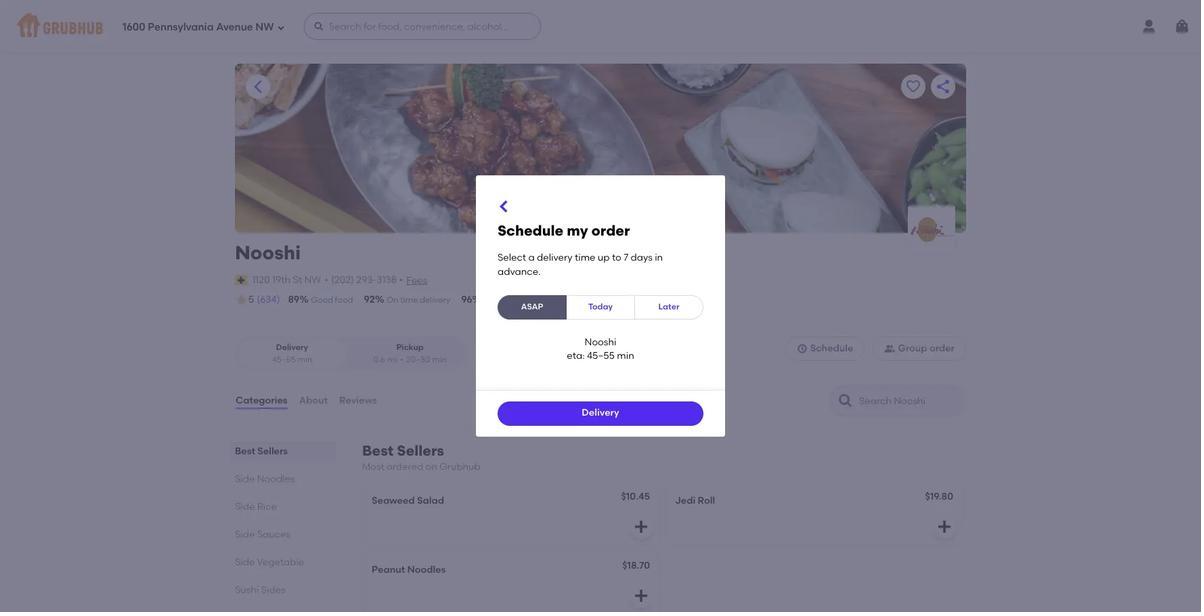 Task type: describe. For each thing, give the bounding box(es) containing it.
grubhub
[[440, 461, 481, 473]]

$18.70
[[623, 560, 650, 572]]

sushi sides tab
[[235, 583, 330, 597]]

roll
[[698, 495, 715, 507]]

later button
[[635, 295, 704, 320]]

0.6
[[373, 355, 385, 364]]

days
[[631, 252, 653, 264]]

side sauces
[[235, 529, 291, 541]]

pennsylvania
[[148, 21, 214, 33]]

advance.
[[498, 266, 541, 277]]

• right 3138 on the top of the page
[[399, 274, 403, 286]]

correct order
[[484, 295, 538, 305]]

293-
[[357, 274, 377, 286]]

1600
[[123, 21, 145, 33]]

to
[[612, 252, 622, 264]]

45–55 inside 'nooshi eta: 45–55 min'
[[587, 350, 615, 362]]

sushi sides
[[235, 585, 286, 596]]

seaweed salad
[[372, 495, 444, 507]]

• (202) 293-3138 • fees
[[325, 274, 428, 286]]

(202) 293-3138 button
[[331, 273, 397, 287]]

side for side sauces
[[235, 529, 255, 541]]

nw for 1600 pennsylvania avenue nw
[[256, 21, 274, 33]]

later
[[659, 302, 680, 312]]

96
[[461, 294, 472, 305]]

group order button
[[873, 337, 967, 361]]

jedi
[[675, 495, 696, 507]]

reviews button
[[339, 377, 378, 425]]

side noodles
[[235, 473, 295, 485]]

19th
[[272, 274, 291, 286]]

save this restaurant button
[[902, 75, 926, 99]]

min inside 'pickup 0.6 mi • 20–30 min'
[[432, 355, 447, 364]]

correct
[[484, 295, 514, 305]]

sellers for best sellers
[[258, 446, 288, 457]]

schedule button
[[785, 337, 865, 361]]

1600 pennsylvania avenue nw
[[123, 21, 274, 33]]

min inside 'nooshi eta: 45–55 min'
[[617, 350, 634, 362]]

side vegetable
[[235, 557, 304, 568]]

delivery for delivery 45–55 min
[[276, 343, 308, 352]]

time inside the select a delivery time up to 7 days in advance.
[[575, 252, 596, 264]]

jedi roll
[[675, 495, 715, 507]]

side for side vegetable
[[235, 557, 255, 568]]

delivery for 92
[[420, 295, 451, 305]]

schedule for schedule my order
[[498, 222, 564, 239]]

89
[[288, 294, 299, 305]]

92
[[364, 294, 375, 305]]

side noodles tab
[[235, 472, 330, 486]]

1120 19th st nw button
[[251, 273, 322, 288]]

rice
[[257, 501, 277, 513]]

side vegetable tab
[[235, 555, 330, 570]]

nooshi logo image
[[908, 214, 956, 245]]

1 vertical spatial time
[[400, 295, 418, 305]]

categories button
[[235, 377, 288, 425]]

$10.45
[[621, 491, 650, 503]]

fees
[[407, 275, 428, 286]]

search icon image
[[838, 393, 854, 409]]

ordered
[[387, 461, 423, 473]]

7
[[624, 252, 629, 264]]

noodles for peanut noodles
[[407, 564, 446, 576]]

order for group order
[[930, 343, 955, 354]]

(634)
[[257, 294, 280, 305]]

on
[[387, 295, 398, 305]]

delivery 45–55 min
[[272, 343, 312, 364]]

sellers for best sellers most ordered on grubhub
[[397, 442, 444, 459]]

pickup
[[397, 343, 424, 352]]

group order
[[898, 343, 955, 354]]

nw for 1120 19th st nw
[[304, 274, 321, 286]]

select a delivery time up to 7 days in advance.
[[498, 252, 663, 277]]

pickup 0.6 mi • 20–30 min
[[373, 343, 447, 364]]

peanut
[[372, 564, 405, 576]]

today
[[589, 302, 613, 312]]

peanut noodles
[[372, 564, 446, 576]]

on time delivery
[[387, 295, 451, 305]]

1120 19th st nw
[[252, 274, 321, 286]]

reviews
[[339, 395, 377, 406]]

most
[[362, 461, 385, 473]]

svg image
[[633, 519, 650, 535]]

1120
[[252, 274, 270, 286]]

• inside 'pickup 0.6 mi • 20–30 min'
[[400, 355, 404, 364]]

20–30
[[406, 355, 430, 364]]

select
[[498, 252, 526, 264]]

option group containing delivery 45–55 min
[[235, 337, 467, 371]]

seaweed
[[372, 495, 415, 507]]

side for side rice
[[235, 501, 255, 513]]

sushi
[[235, 585, 259, 596]]



Task type: vqa. For each thing, say whether or not it's contained in the screenshot.
the $19.25 to the right
no



Task type: locate. For each thing, give the bounding box(es) containing it.
people icon image
[[885, 344, 896, 354]]

45–55 inside delivery 45–55 min
[[272, 355, 296, 364]]

sellers inside best sellers most ordered on grubhub
[[397, 442, 444, 459]]

2 horizontal spatial min
[[617, 350, 634, 362]]

side rice tab
[[235, 500, 330, 514]]

noodles down best sellers tab
[[257, 473, 295, 485]]

salad
[[417, 495, 444, 507]]

noodles
[[257, 473, 295, 485], [407, 564, 446, 576]]

time
[[575, 252, 596, 264], [400, 295, 418, 305]]

nooshi up 1120
[[235, 241, 301, 264]]

st
[[293, 274, 302, 286]]

caret left icon image
[[250, 79, 266, 95]]

4 side from the top
[[235, 557, 255, 568]]

side for side noodles
[[235, 473, 255, 485]]

1 horizontal spatial time
[[575, 252, 596, 264]]

2 horizontal spatial order
[[930, 343, 955, 354]]

delivery down fees "button"
[[420, 295, 451, 305]]

1 vertical spatial delivery
[[420, 295, 451, 305]]

sellers
[[397, 442, 444, 459], [258, 446, 288, 457]]

0 horizontal spatial order
[[516, 295, 538, 305]]

share icon image
[[935, 79, 952, 95]]

0 horizontal spatial best
[[235, 446, 255, 457]]

nw right avenue
[[256, 21, 274, 33]]

about
[[299, 395, 328, 406]]

best sellers tab
[[235, 444, 330, 459]]

svg image inside schedule button
[[797, 344, 808, 354]]

0 horizontal spatial nooshi
[[235, 241, 301, 264]]

side sauces tab
[[235, 528, 330, 542]]

up
[[598, 252, 610, 264]]

2 side from the top
[[235, 501, 255, 513]]

1 horizontal spatial min
[[432, 355, 447, 364]]

order
[[592, 222, 630, 239], [516, 295, 538, 305], [930, 343, 955, 354]]

nw inside button
[[304, 274, 321, 286]]

side left sauces
[[235, 529, 255, 541]]

order up to
[[592, 222, 630, 239]]

schedule inside schedule button
[[811, 343, 854, 354]]

0 horizontal spatial 45–55
[[272, 355, 296, 364]]

1 horizontal spatial nooshi
[[585, 337, 617, 348]]

1 side from the top
[[235, 473, 255, 485]]

min
[[617, 350, 634, 362], [298, 355, 312, 364], [432, 355, 447, 364]]

nooshi up eta: on the bottom left
[[585, 337, 617, 348]]

1 horizontal spatial sellers
[[397, 442, 444, 459]]

0 horizontal spatial sellers
[[258, 446, 288, 457]]

nooshi inside 'nooshi eta: 45–55 min'
[[585, 337, 617, 348]]

1 horizontal spatial delivery
[[537, 252, 573, 264]]

about button
[[298, 377, 329, 425]]

45–55
[[587, 350, 615, 362], [272, 355, 296, 364]]

main navigation navigation
[[0, 0, 1202, 53]]

a
[[529, 252, 535, 264]]

side rice
[[235, 501, 277, 513]]

order right correct
[[516, 295, 538, 305]]

Search Nooshi search field
[[858, 395, 962, 408]]

•
[[325, 274, 328, 286], [399, 274, 403, 286], [400, 355, 404, 364]]

save this restaurant image
[[906, 79, 922, 95]]

noodles right peanut
[[407, 564, 446, 576]]

avenue
[[216, 21, 253, 33]]

best
[[362, 442, 394, 459], [235, 446, 255, 457]]

1 horizontal spatial best
[[362, 442, 394, 459]]

0 horizontal spatial schedule
[[498, 222, 564, 239]]

sellers inside best sellers tab
[[258, 446, 288, 457]]

1 vertical spatial order
[[516, 295, 538, 305]]

1 vertical spatial nooshi
[[585, 337, 617, 348]]

$19.80
[[926, 491, 954, 503]]

45–55 up categories
[[272, 355, 296, 364]]

order for correct order
[[516, 295, 538, 305]]

delivery inside the select a delivery time up to 7 days in advance.
[[537, 252, 573, 264]]

5
[[249, 294, 254, 306]]

fees button
[[406, 273, 428, 289]]

sellers up side noodles
[[258, 446, 288, 457]]

sellers up "on"
[[397, 442, 444, 459]]

1 horizontal spatial order
[[592, 222, 630, 239]]

nooshi eta: 45–55 min
[[567, 337, 634, 362]]

vegetable
[[257, 557, 304, 568]]

min right 20–30
[[432, 355, 447, 364]]

noodles inside side noodles tab
[[257, 473, 295, 485]]

0 horizontal spatial nw
[[256, 21, 274, 33]]

45–55 right eta: on the bottom left
[[587, 350, 615, 362]]

svg image
[[1174, 18, 1191, 35], [313, 21, 324, 32], [277, 23, 285, 31], [496, 199, 513, 215], [797, 344, 808, 354], [937, 519, 953, 535], [633, 588, 650, 604]]

schedule my order
[[498, 222, 630, 239]]

option group
[[235, 337, 467, 371]]

schedule up search icon
[[811, 343, 854, 354]]

delivery inside delivery 45–55 min
[[276, 343, 308, 352]]

nw inside the main navigation navigation
[[256, 21, 274, 33]]

3 side from the top
[[235, 529, 255, 541]]

group
[[898, 343, 928, 354]]

0 horizontal spatial noodles
[[257, 473, 295, 485]]

best sellers most ordered on grubhub
[[362, 442, 481, 473]]

• left (202)
[[325, 274, 328, 286]]

my
[[567, 222, 588, 239]]

on
[[426, 461, 437, 473]]

1 horizontal spatial 45–55
[[587, 350, 615, 362]]

schedule
[[498, 222, 564, 239], [811, 343, 854, 354]]

nw right st
[[304, 274, 321, 286]]

noodles for side noodles
[[257, 473, 295, 485]]

min right eta: on the bottom left
[[617, 350, 634, 362]]

nooshi for nooshi eta: 45–55 min
[[585, 337, 617, 348]]

order right group
[[930, 343, 955, 354]]

1 vertical spatial schedule
[[811, 343, 854, 354]]

good food
[[311, 295, 353, 305]]

schedule for schedule
[[811, 343, 854, 354]]

delivery down 89
[[276, 343, 308, 352]]

delivery for schedule my order
[[537, 252, 573, 264]]

delivery
[[537, 252, 573, 264], [420, 295, 451, 305]]

0 vertical spatial schedule
[[498, 222, 564, 239]]

today button
[[566, 295, 635, 320]]

best inside best sellers tab
[[235, 446, 255, 457]]

best for best sellers
[[235, 446, 255, 457]]

subscription pass image
[[235, 275, 249, 286]]

schedule up a
[[498, 222, 564, 239]]

• right mi
[[400, 355, 404, 364]]

mi
[[388, 355, 398, 364]]

0 vertical spatial delivery
[[537, 252, 573, 264]]

categories
[[236, 395, 288, 406]]

1 vertical spatial nw
[[304, 274, 321, 286]]

nw
[[256, 21, 274, 33], [304, 274, 321, 286]]

delivery button
[[498, 401, 704, 426]]

eta:
[[567, 350, 585, 362]]

delivery down eta: on the bottom left
[[582, 407, 620, 419]]

order inside button
[[930, 343, 955, 354]]

asap
[[521, 302, 544, 312]]

0 vertical spatial time
[[575, 252, 596, 264]]

side
[[235, 473, 255, 485], [235, 501, 255, 513], [235, 529, 255, 541], [235, 557, 255, 568]]

side left rice
[[235, 501, 255, 513]]

1 horizontal spatial delivery
[[582, 407, 620, 419]]

0 horizontal spatial delivery
[[276, 343, 308, 352]]

best inside best sellers most ordered on grubhub
[[362, 442, 394, 459]]

sides
[[261, 585, 286, 596]]

time left up at the top
[[575, 252, 596, 264]]

side up side rice
[[235, 473, 255, 485]]

star icon image
[[235, 293, 249, 307]]

delivery for delivery
[[582, 407, 620, 419]]

0 horizontal spatial min
[[298, 355, 312, 364]]

0 horizontal spatial time
[[400, 295, 418, 305]]

best up side noodles
[[235, 446, 255, 457]]

asap button
[[498, 295, 567, 320]]

1 horizontal spatial noodles
[[407, 564, 446, 576]]

best for best sellers most ordered on grubhub
[[362, 442, 394, 459]]

1 vertical spatial delivery
[[582, 407, 620, 419]]

min inside delivery 45–55 min
[[298, 355, 312, 364]]

time right on
[[400, 295, 418, 305]]

good
[[311, 295, 333, 305]]

delivery
[[276, 343, 308, 352], [582, 407, 620, 419]]

0 vertical spatial delivery
[[276, 343, 308, 352]]

side up sushi
[[235, 557, 255, 568]]

in
[[655, 252, 663, 264]]

best up most
[[362, 442, 394, 459]]

sauces
[[257, 529, 291, 541]]

2 vertical spatial order
[[930, 343, 955, 354]]

nooshi
[[235, 241, 301, 264], [585, 337, 617, 348]]

delivery inside button
[[582, 407, 620, 419]]

0 horizontal spatial delivery
[[420, 295, 451, 305]]

delivery right a
[[537, 252, 573, 264]]

1 horizontal spatial schedule
[[811, 343, 854, 354]]

0 vertical spatial order
[[592, 222, 630, 239]]

nooshi for nooshi
[[235, 241, 301, 264]]

0 vertical spatial nooshi
[[235, 241, 301, 264]]

3138
[[377, 274, 397, 286]]

best sellers
[[235, 446, 288, 457]]

min up about
[[298, 355, 312, 364]]

1 vertical spatial noodles
[[407, 564, 446, 576]]

1 horizontal spatial nw
[[304, 274, 321, 286]]

0 vertical spatial nw
[[256, 21, 274, 33]]

0 vertical spatial noodles
[[257, 473, 295, 485]]

food
[[335, 295, 353, 305]]

(202)
[[331, 274, 354, 286]]



